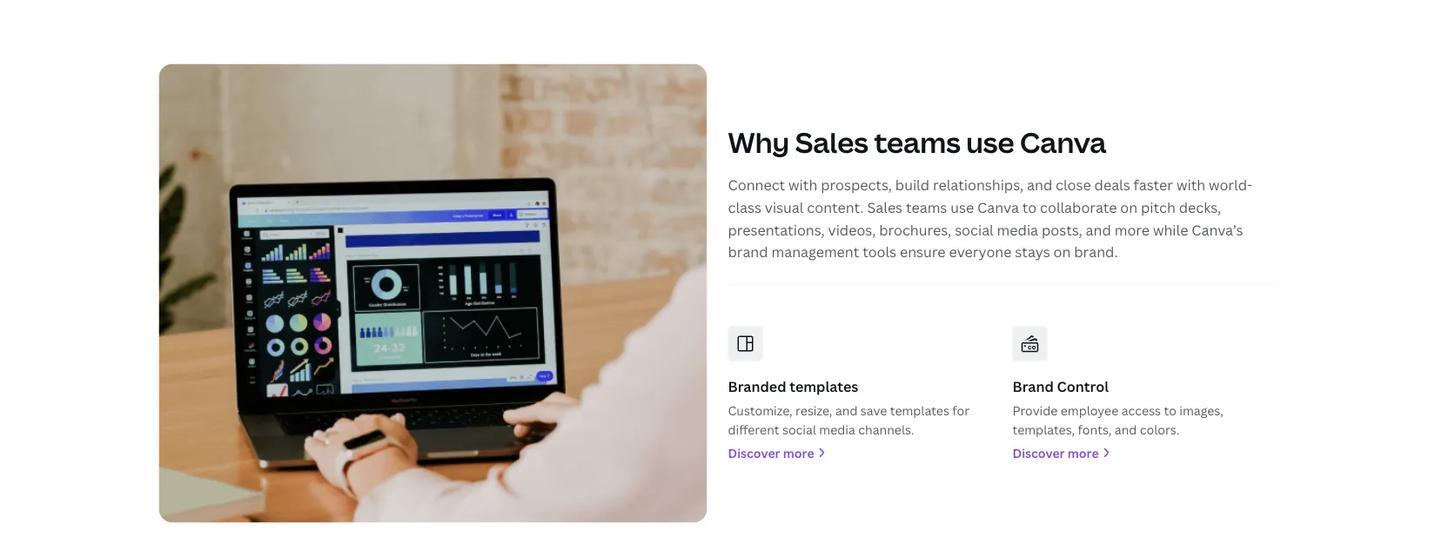 Task type: describe. For each thing, give the bounding box(es) containing it.
and left close at the right top
[[1027, 176, 1052, 195]]

resize,
[[796, 403, 832, 419]]

world-
[[1209, 176, 1252, 195]]

management
[[771, 243, 859, 261]]

0 vertical spatial canva
[[1020, 123, 1106, 161]]

collaborate
[[1040, 198, 1117, 217]]

0 vertical spatial teams
[[874, 123, 961, 161]]

canva inside the connect with prospects, build relationships, and close deals faster with world- class visual content. sales teams use canva to collaborate on pitch decks, presentations, videos, brochures, social media posts, and more while canva's brand management tools ensure everyone stays on brand.
[[977, 198, 1019, 217]]

for
[[952, 403, 970, 419]]

customize,
[[728, 403, 793, 419]]

1 vertical spatial templates
[[890, 403, 949, 419]]

class
[[728, 198, 761, 217]]

fonts,
[[1078, 422, 1112, 439]]

build
[[895, 176, 929, 195]]

2 with from the left
[[1177, 176, 1205, 195]]

discover more for 2nd the discover more link from the right
[[728, 445, 814, 462]]

0 horizontal spatial more
[[783, 445, 814, 462]]

and inside brand control provide employee access to images, templates, fonts, and colors.
[[1115, 422, 1137, 439]]

0 vertical spatial sales
[[795, 123, 868, 161]]

save
[[861, 403, 887, 419]]

posts,
[[1042, 220, 1082, 239]]

media inside the connect with prospects, build relationships, and close deals faster with world- class visual content. sales teams use canva to collaborate on pitch decks, presentations, videos, brochures, social media posts, and more while canva's brand management tools ensure everyone stays on brand.
[[997, 220, 1038, 239]]

connect with prospects, build relationships, and close deals faster with world- class visual content. sales teams use canva to collaborate on pitch decks, presentations, videos, brochures, social media posts, and more while canva's brand management tools ensure everyone stays on brand.
[[728, 176, 1252, 261]]

presentations,
[[728, 220, 825, 239]]

social inside branded templates customize, resize, and save templates for different social media channels.
[[782, 422, 816, 439]]

everyone
[[949, 243, 1012, 261]]

1 horizontal spatial on
[[1120, 198, 1138, 217]]

sales inside the connect with prospects, build relationships, and close deals faster with world- class visual content. sales teams use canva to collaborate on pitch decks, presentations, videos, brochures, social media posts, and more while canva's brand management tools ensure everyone stays on brand.
[[867, 198, 903, 217]]

stays
[[1015, 243, 1050, 261]]

0 vertical spatial use
[[966, 123, 1014, 161]]

branded templates customize, resize, and save templates for different social media channels.
[[728, 377, 970, 439]]

templates,
[[1013, 422, 1075, 439]]

to inside the connect with prospects, build relationships, and close deals faster with world- class visual content. sales teams use canva to collaborate on pitch decks, presentations, videos, brochures, social media posts, and more while canva's brand management tools ensure everyone stays on brand.
[[1022, 198, 1037, 217]]

1 with from the left
[[789, 176, 817, 195]]

pitch
[[1141, 198, 1176, 217]]

branded
[[728, 377, 786, 396]]

faster
[[1134, 176, 1173, 195]]

close
[[1056, 176, 1091, 195]]

brand.
[[1074, 243, 1118, 261]]

channels.
[[858, 422, 914, 439]]

videos,
[[828, 220, 876, 239]]

control
[[1057, 377, 1109, 396]]

deals
[[1094, 176, 1130, 195]]



Task type: locate. For each thing, give the bounding box(es) containing it.
1 horizontal spatial discover more link
[[1013, 444, 1276, 463]]

social up everyone at the right
[[955, 220, 994, 239]]

1 vertical spatial media
[[819, 422, 855, 439]]

1 vertical spatial social
[[782, 422, 816, 439]]

1 discover more link from the left
[[728, 444, 992, 463]]

1 horizontal spatial with
[[1177, 176, 1205, 195]]

prospects,
[[821, 176, 892, 195]]

teams up build
[[874, 123, 961, 161]]

with up decks,
[[1177, 176, 1205, 195]]

1 vertical spatial sales
[[867, 198, 903, 217]]

use up relationships,
[[966, 123, 1014, 161]]

social
[[955, 220, 994, 239], [782, 422, 816, 439]]

more inside the connect with prospects, build relationships, and close deals faster with world- class visual content. sales teams use canva to collaborate on pitch decks, presentations, videos, brochures, social media posts, and more while canva's brand management tools ensure everyone stays on brand.
[[1114, 220, 1150, 239]]

sales
[[795, 123, 868, 161], [867, 198, 903, 217]]

0 horizontal spatial discover more link
[[728, 444, 992, 463]]

1 vertical spatial on
[[1054, 243, 1071, 261]]

discover more link down 'channels.'
[[728, 444, 992, 463]]

more down the resize,
[[783, 445, 814, 462]]

on
[[1120, 198, 1138, 217], [1054, 243, 1071, 261]]

and inside branded templates customize, resize, and save templates for different social media channels.
[[835, 403, 858, 419]]

discover more link down colors.
[[1013, 444, 1276, 463]]

relationships,
[[933, 176, 1024, 195]]

provide
[[1013, 403, 1058, 419]]

media up the stays
[[997, 220, 1038, 239]]

canva up close at the right top
[[1020, 123, 1106, 161]]

1 horizontal spatial templates
[[890, 403, 949, 419]]

1 vertical spatial use
[[950, 198, 974, 217]]

brand
[[728, 243, 768, 261]]

and left save
[[835, 403, 858, 419]]

to up colors.
[[1164, 403, 1176, 419]]

and
[[1027, 176, 1052, 195], [1086, 220, 1111, 239], [835, 403, 858, 419], [1115, 422, 1137, 439]]

0 vertical spatial media
[[997, 220, 1038, 239]]

on down posts,
[[1054, 243, 1071, 261]]

teams inside the connect with prospects, build relationships, and close deals faster with world- class visual content. sales teams use canva to collaborate on pitch decks, presentations, videos, brochures, social media posts, and more while canva's brand management tools ensure everyone stays on brand.
[[906, 198, 947, 217]]

0 horizontal spatial canva
[[977, 198, 1019, 217]]

more down fonts,
[[1068, 445, 1099, 462]]

0 vertical spatial on
[[1120, 198, 1138, 217]]

templates up the resize,
[[790, 377, 858, 396]]

0 horizontal spatial discover
[[728, 445, 780, 462]]

1 discover from the left
[[728, 445, 780, 462]]

0 vertical spatial social
[[955, 220, 994, 239]]

and up brand.
[[1086, 220, 1111, 239]]

1 horizontal spatial discover
[[1013, 445, 1065, 462]]

1 horizontal spatial canva
[[1020, 123, 1106, 161]]

social down the resize,
[[782, 422, 816, 439]]

media
[[997, 220, 1038, 239], [819, 422, 855, 439]]

social inside the connect with prospects, build relationships, and close deals faster with world- class visual content. sales teams use canva to collaborate on pitch decks, presentations, videos, brochures, social media posts, and more while canva's brand management tools ensure everyone stays on brand.
[[955, 220, 994, 239]]

teams
[[874, 123, 961, 161], [906, 198, 947, 217]]

to up the stays
[[1022, 198, 1037, 217]]

brand control provide employee access to images, templates, fonts, and colors.
[[1013, 377, 1223, 439]]

brochures,
[[879, 220, 951, 239]]

2 discover more from the left
[[1013, 445, 1099, 462]]

0 vertical spatial templates
[[790, 377, 858, 396]]

access
[[1121, 403, 1161, 419]]

templates
[[790, 377, 858, 396], [890, 403, 949, 419]]

discover more down templates,
[[1013, 445, 1099, 462]]

media down the resize,
[[819, 422, 855, 439]]

employee
[[1061, 403, 1118, 419]]

0 horizontal spatial social
[[782, 422, 816, 439]]

2 discover more link from the left
[[1013, 444, 1276, 463]]

discover more
[[728, 445, 814, 462], [1013, 445, 1099, 462]]

while
[[1153, 220, 1188, 239]]

ensure
[[900, 243, 946, 261]]

use down relationships,
[[950, 198, 974, 217]]

to
[[1022, 198, 1037, 217], [1164, 403, 1176, 419]]

1 horizontal spatial to
[[1164, 403, 1176, 419]]

templates up 'channels.'
[[890, 403, 949, 419]]

1 discover more from the left
[[728, 445, 814, 462]]

canva
[[1020, 123, 1106, 161], [977, 198, 1019, 217]]

1 horizontal spatial media
[[997, 220, 1038, 239]]

media inside branded templates customize, resize, and save templates for different social media channels.
[[819, 422, 855, 439]]

tools
[[863, 243, 896, 261]]

0 vertical spatial to
[[1022, 198, 1037, 217]]

1 horizontal spatial discover more
[[1013, 445, 1099, 462]]

2 discover from the left
[[1013, 445, 1065, 462]]

more
[[1114, 220, 1150, 239], [783, 445, 814, 462], [1068, 445, 1099, 462]]

with up the visual at the right top
[[789, 176, 817, 195]]

0 horizontal spatial with
[[789, 176, 817, 195]]

sales up prospects,
[[795, 123, 868, 161]]

discover down different
[[728, 445, 780, 462]]

discover more for 1st the discover more link from the right
[[1013, 445, 1099, 462]]

teams up brochures,
[[906, 198, 947, 217]]

1 horizontal spatial more
[[1068, 445, 1099, 462]]

on down deals
[[1120, 198, 1138, 217]]

sales down build
[[867, 198, 903, 217]]

1 horizontal spatial social
[[955, 220, 994, 239]]

data visualization for sales teams created in canva image
[[159, 64, 707, 523]]

1 vertical spatial canva
[[977, 198, 1019, 217]]

use inside the connect with prospects, build relationships, and close deals faster with world- class visual content. sales teams use canva to collaborate on pitch decks, presentations, videos, brochures, social media posts, and more while canva's brand management tools ensure everyone stays on brand.
[[950, 198, 974, 217]]

decks,
[[1179, 198, 1221, 217]]

canva down relationships,
[[977, 198, 1019, 217]]

images,
[[1179, 403, 1223, 419]]

0 horizontal spatial to
[[1022, 198, 1037, 217]]

2 horizontal spatial more
[[1114, 220, 1150, 239]]

and down access
[[1115, 422, 1137, 439]]

discover
[[728, 445, 780, 462], [1013, 445, 1065, 462]]

0 horizontal spatial on
[[1054, 243, 1071, 261]]

1 vertical spatial to
[[1164, 403, 1176, 419]]

canva's
[[1192, 220, 1243, 239]]

1 vertical spatial teams
[[906, 198, 947, 217]]

0 horizontal spatial media
[[819, 422, 855, 439]]

brand
[[1013, 377, 1054, 396]]

use
[[966, 123, 1014, 161], [950, 198, 974, 217]]

content.
[[807, 198, 864, 217]]

with
[[789, 176, 817, 195], [1177, 176, 1205, 195]]

why
[[728, 123, 789, 161]]

discover down templates,
[[1013, 445, 1065, 462]]

0 horizontal spatial discover more
[[728, 445, 814, 462]]

connect
[[728, 176, 785, 195]]

different
[[728, 422, 779, 439]]

discover more link
[[728, 444, 992, 463], [1013, 444, 1276, 463]]

colors.
[[1140, 422, 1179, 439]]

more down pitch
[[1114, 220, 1150, 239]]

visual
[[765, 198, 804, 217]]

to inside brand control provide employee access to images, templates, fonts, and colors.
[[1164, 403, 1176, 419]]

why sales teams use canva
[[728, 123, 1106, 161]]

0 horizontal spatial templates
[[790, 377, 858, 396]]

discover more down different
[[728, 445, 814, 462]]



Task type: vqa. For each thing, say whether or not it's contained in the screenshot.
them
no



